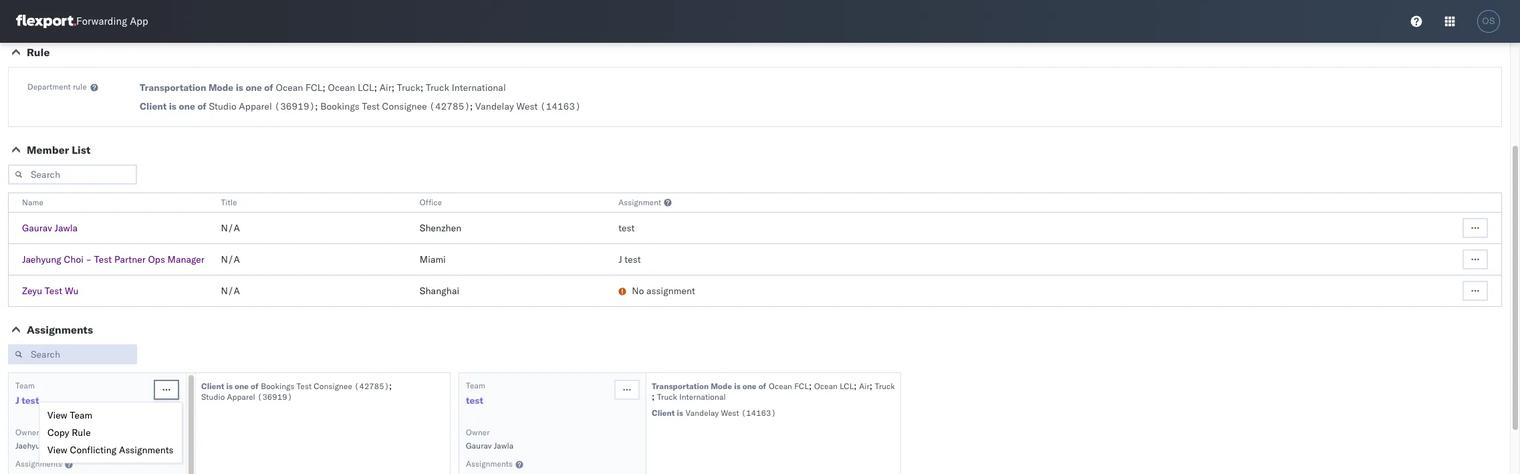 Task type: vqa. For each thing, say whether or not it's contained in the screenshot.
8th Ocean FCL from the top of the page
no



Task type: describe. For each thing, give the bounding box(es) containing it.
test link
[[466, 394, 484, 407]]

consignee inside bookings test consignee (42785) ; studio apparel (36919)
[[314, 381, 352, 391]]

client inside transportation mode is one of ocean fcl ; ocean lcl ; air ; truck ; truck international client is vandelay west (14163)
[[652, 408, 675, 418]]

transportation for transportation mode is one of ocean fcl ; ocean lcl ; air ; truck ; truck international client is vandelay west (14163)
[[652, 381, 709, 391]]

jaehyung choi - test partner ops manager link
[[22, 253, 205, 266]]

jawla inside 'owner gaurav jawla'
[[494, 441, 514, 451]]

assignments down 'owner gaurav jawla'
[[466, 459, 513, 469]]

0 horizontal spatial gaurav
[[22, 222, 52, 234]]

team test
[[466, 381, 486, 407]]

owner gaurav jawla
[[466, 427, 514, 451]]

ops inside owner jaehyung choi - test partner ops manager
[[123, 441, 138, 451]]

team for test
[[466, 381, 486, 391]]

gaurav inside 'owner gaurav jawla'
[[466, 441, 492, 451]]

jaehyung choi - test partner ops manager
[[22, 253, 205, 266]]

wu
[[65, 285, 79, 297]]

no
[[632, 285, 644, 297]]

client is one of for bookings test consignee (42785)
[[201, 381, 259, 391]]

forwarding
[[76, 15, 127, 28]]

gaurav jawla link
[[22, 222, 78, 234]]

transportation mode is one of
[[140, 82, 273, 94]]

0 vertical spatial vandelay
[[476, 100, 514, 112]]

studio inside bookings test consignee (42785) ; studio apparel (36919)
[[201, 392, 225, 402]]

apparel inside bookings test consignee (42785) ; studio apparel (36919)
[[227, 392, 255, 402]]

0 vertical spatial rule
[[27, 45, 50, 59]]

j test
[[619, 253, 641, 266]]

n/a for -
[[221, 253, 240, 266]]

member list
[[27, 143, 91, 157]]

member
[[27, 143, 69, 157]]

view team copy rule view conflicting assignments
[[47, 409, 174, 456]]

forwarding app link
[[16, 15, 148, 28]]

of inside transportation mode is one of ocean fcl ; ocean lcl ; air ; truck ; truck international client is vandelay west (14163)
[[759, 381, 767, 391]]

shanghai
[[420, 285, 460, 297]]

west inside transportation mode is one of ocean fcl ; ocean lcl ; air ; truck ; truck international client is vandelay west (14163)
[[721, 408, 740, 418]]

department
[[27, 82, 71, 92]]

1 horizontal spatial ops
[[148, 253, 165, 266]]

ocean fcl ; ocean lcl ; air ; truck ; truck international
[[276, 82, 506, 94]]

transportation mode is one of ocean fcl ; ocean lcl ; air ; truck ; truck international client is vandelay west (14163)
[[652, 380, 896, 418]]

jaehyung inside owner jaehyung choi - test partner ops manager
[[15, 441, 49, 451]]

miami
[[420, 253, 446, 266]]

0 vertical spatial jaehyung
[[22, 253, 61, 266]]

client for studio apparel (36919)
[[140, 100, 167, 112]]

zeyu test wu
[[22, 285, 79, 297]]

(42785) inside bookings test consignee (42785) ; studio apparel (36919)
[[355, 381, 389, 391]]

rule inside view team copy rule view conflicting assignments
[[72, 427, 91, 439]]

owner jaehyung choi - test partner ops manager
[[15, 427, 172, 451]]

0 vertical spatial (36919)
[[275, 100, 315, 112]]

manager inside owner jaehyung choi - test partner ops manager
[[140, 441, 172, 451]]

zeyu test wu link
[[22, 285, 79, 297]]

n/a for wu
[[221, 285, 240, 297]]

name
[[22, 197, 43, 207]]

copy
[[47, 427, 69, 439]]

assignment
[[647, 285, 696, 297]]

air inside transportation mode is one of ocean fcl ; ocean lcl ; air ; truck ; truck international client is vandelay west (14163)
[[860, 381, 870, 391]]

os
[[1483, 16, 1496, 26]]

0 vertical spatial choi
[[64, 253, 84, 266]]

j inside team j test
[[15, 395, 19, 407]]

choi inside owner jaehyung choi - test partner ops manager
[[51, 441, 68, 451]]

rule
[[73, 82, 87, 92]]

partner inside owner jaehyung choi - test partner ops manager
[[94, 441, 121, 451]]

0 vertical spatial apparel
[[239, 100, 272, 112]]

studio apparel (36919) ; bookings test consignee (42785) ; vandelay west (14163)
[[209, 100, 581, 112]]

(36919) inside bookings test consignee (42785) ; studio apparel (36919)
[[258, 392, 292, 402]]

0 vertical spatial international
[[452, 82, 506, 94]]

0 vertical spatial studio
[[209, 100, 237, 112]]

1 horizontal spatial (42785)
[[430, 100, 470, 112]]



Task type: locate. For each thing, give the bounding box(es) containing it.
1 vertical spatial transportation
[[652, 381, 709, 391]]

1 horizontal spatial gaurav
[[466, 441, 492, 451]]

jawla
[[55, 222, 78, 234], [494, 441, 514, 451]]

transportation inside transportation mode is one of ocean fcl ; ocean lcl ; air ; truck ; truck international client is vandelay west (14163)
[[652, 381, 709, 391]]

0 vertical spatial (42785)
[[430, 100, 470, 112]]

studio
[[209, 100, 237, 112], [201, 392, 225, 402]]

1 vertical spatial manager
[[140, 441, 172, 451]]

view up copy
[[47, 409, 67, 421]]

0 horizontal spatial mode
[[209, 82, 234, 94]]

search text field up team j test
[[8, 344, 137, 365]]

client is one of for studio apparel (36919)
[[140, 100, 207, 112]]

title
[[221, 197, 237, 207]]

0 vertical spatial air
[[380, 82, 392, 94]]

team j test
[[15, 381, 39, 407]]

assignments
[[27, 323, 93, 336], [119, 444, 174, 456], [15, 459, 62, 469], [466, 459, 513, 469]]

0 vertical spatial bookings
[[321, 100, 360, 112]]

west
[[517, 100, 538, 112], [721, 408, 740, 418]]

bookings inside bookings test consignee (42785) ; studio apparel (36919)
[[261, 381, 295, 391]]

1 vertical spatial choi
[[51, 441, 68, 451]]

1 search text field from the top
[[8, 165, 137, 185]]

0 vertical spatial mode
[[209, 82, 234, 94]]

assignments down copy
[[15, 459, 62, 469]]

1 vertical spatial ops
[[123, 441, 138, 451]]

1 view from the top
[[47, 409, 67, 421]]

2 horizontal spatial team
[[466, 381, 486, 391]]

1 horizontal spatial transportation
[[652, 381, 709, 391]]

transportation
[[140, 82, 206, 94], [652, 381, 709, 391]]

1 vertical spatial vandelay
[[686, 408, 719, 418]]

lcl inside transportation mode is one of ocean fcl ; ocean lcl ; air ; truck ; truck international client is vandelay west (14163)
[[840, 381, 854, 391]]

no assignment
[[632, 285, 696, 297]]

0 horizontal spatial team
[[15, 381, 35, 391]]

0 vertical spatial partner
[[114, 253, 146, 266]]

owner
[[15, 427, 39, 437], [466, 427, 490, 437]]

1 horizontal spatial owner
[[466, 427, 490, 437]]

app
[[130, 15, 148, 28]]

1 vertical spatial -
[[70, 441, 75, 451]]

1 vertical spatial air
[[860, 381, 870, 391]]

2 vertical spatial n/a
[[221, 285, 240, 297]]

0 horizontal spatial west
[[517, 100, 538, 112]]

ocean
[[276, 82, 303, 94], [328, 82, 355, 94], [769, 381, 793, 391], [815, 381, 838, 391]]

mode for transportation mode is one of ocean fcl ; ocean lcl ; air ; truck ; truck international client is vandelay west (14163)
[[711, 381, 733, 391]]

of
[[264, 82, 273, 94], [198, 100, 207, 112], [251, 381, 259, 391], [759, 381, 767, 391]]

1 horizontal spatial vandelay
[[686, 408, 719, 418]]

2 horizontal spatial client
[[652, 408, 675, 418]]

0 vertical spatial jawla
[[55, 222, 78, 234]]

view
[[47, 409, 67, 421], [47, 444, 67, 456]]

choi down copy
[[51, 441, 68, 451]]

2 owner from the left
[[466, 427, 490, 437]]

jaehyung down copy
[[15, 441, 49, 451]]

1 vertical spatial rule
[[72, 427, 91, 439]]

0 vertical spatial -
[[86, 253, 92, 266]]

1 vertical spatial n/a
[[221, 253, 240, 266]]

2 n/a from the top
[[221, 253, 240, 266]]

assignments right conflicting
[[119, 444, 174, 456]]

zeyu
[[22, 285, 42, 297]]

2 view from the top
[[47, 444, 67, 456]]

0 horizontal spatial international
[[452, 82, 506, 94]]

international
[[452, 82, 506, 94], [680, 392, 726, 402]]

rule up conflicting
[[72, 427, 91, 439]]

consignee
[[382, 100, 427, 112], [314, 381, 352, 391]]

rule down flexport. "image"
[[27, 45, 50, 59]]

0 horizontal spatial (14163)
[[540, 100, 581, 112]]

fcl
[[306, 82, 323, 94], [795, 381, 809, 391]]

(36919)
[[275, 100, 315, 112], [258, 392, 292, 402]]

0 vertical spatial n/a
[[221, 222, 240, 234]]

1 horizontal spatial consignee
[[382, 100, 427, 112]]

0 vertical spatial client is one of
[[140, 100, 207, 112]]

- inside owner jaehyung choi - test partner ops manager
[[70, 441, 75, 451]]

international inside transportation mode is one of ocean fcl ; ocean lcl ; air ; truck ; truck international client is vandelay west (14163)
[[680, 392, 726, 402]]

one inside transportation mode is one of ocean fcl ; ocean lcl ; air ; truck ; truck international client is vandelay west (14163)
[[743, 381, 757, 391]]

assignment
[[619, 197, 662, 207]]

test inside owner jaehyung choi - test partner ops manager
[[77, 441, 92, 451]]

0 vertical spatial gaurav
[[22, 222, 52, 234]]

search text field down list
[[8, 165, 137, 185]]

air
[[380, 82, 392, 94], [860, 381, 870, 391]]

0 vertical spatial lcl
[[358, 82, 374, 94]]

view down copy
[[47, 444, 67, 456]]

(14163)
[[540, 100, 581, 112], [742, 408, 777, 418]]

manager
[[168, 253, 205, 266], [140, 441, 172, 451]]

mode inside transportation mode is one of ocean fcl ; ocean lcl ; air ; truck ; truck international client is vandelay west (14163)
[[711, 381, 733, 391]]

lcl
[[358, 82, 374, 94], [840, 381, 854, 391]]

0 vertical spatial west
[[517, 100, 538, 112]]

0 horizontal spatial owner
[[15, 427, 39, 437]]

0 vertical spatial search text field
[[8, 165, 137, 185]]

0 horizontal spatial ops
[[123, 441, 138, 451]]

1 vertical spatial client is one of
[[201, 381, 259, 391]]

0 horizontal spatial consignee
[[314, 381, 352, 391]]

2 search text field from the top
[[8, 344, 137, 365]]

1 horizontal spatial fcl
[[795, 381, 809, 391]]

1 horizontal spatial lcl
[[840, 381, 854, 391]]

0 vertical spatial j
[[619, 253, 623, 266]]

test inside team j test
[[22, 395, 39, 407]]

test inside bookings test consignee (42785) ; studio apparel (36919)
[[297, 381, 312, 391]]

1 vertical spatial fcl
[[795, 381, 809, 391]]

0 horizontal spatial rule
[[27, 45, 50, 59]]

apparel
[[239, 100, 272, 112], [227, 392, 255, 402]]

0 horizontal spatial j
[[15, 395, 19, 407]]

1 vertical spatial (14163)
[[742, 408, 777, 418]]

;
[[323, 82, 326, 94], [374, 82, 377, 94], [392, 82, 395, 94], [421, 82, 424, 94], [315, 100, 318, 112], [470, 100, 473, 112], [389, 380, 392, 392], [809, 380, 812, 392], [854, 380, 857, 392], [870, 380, 873, 392], [652, 391, 655, 403]]

0 vertical spatial manager
[[168, 253, 205, 266]]

0 horizontal spatial air
[[380, 82, 392, 94]]

1 vertical spatial lcl
[[840, 381, 854, 391]]

0 horizontal spatial -
[[70, 441, 75, 451]]

0 horizontal spatial bookings
[[261, 381, 295, 391]]

os button
[[1474, 6, 1505, 37]]

(14163) inside transportation mode is one of ocean fcl ; ocean lcl ; air ; truck ; truck international client is vandelay west (14163)
[[742, 408, 777, 418]]

0 vertical spatial transportation
[[140, 82, 206, 94]]

conflicting
[[70, 444, 117, 456]]

1 horizontal spatial bookings
[[321, 100, 360, 112]]

j test link
[[15, 394, 39, 407]]

1 horizontal spatial rule
[[72, 427, 91, 439]]

1 vertical spatial (36919)
[[258, 392, 292, 402]]

fcl inside transportation mode is one of ocean fcl ; ocean lcl ; air ; truck ; truck international client is vandelay west (14163)
[[795, 381, 809, 391]]

mode for transportation mode is one of
[[209, 82, 234, 94]]

flexport. image
[[16, 15, 76, 28]]

client
[[140, 100, 167, 112], [201, 381, 224, 391], [652, 408, 675, 418]]

vandelay inside transportation mode is one of ocean fcl ; ocean lcl ; air ; truck ; truck international client is vandelay west (14163)
[[686, 408, 719, 418]]

1 horizontal spatial team
[[70, 409, 92, 421]]

; inside bookings test consignee (42785) ; studio apparel (36919)
[[389, 380, 392, 392]]

team up test link
[[466, 381, 486, 391]]

transportation for transportation mode is one of
[[140, 82, 206, 94]]

(42785)
[[430, 100, 470, 112], [355, 381, 389, 391]]

1 vertical spatial jaehyung
[[15, 441, 49, 451]]

assignments inside view team copy rule view conflicting assignments
[[119, 444, 174, 456]]

vandelay
[[476, 100, 514, 112], [686, 408, 719, 418]]

1 vertical spatial jawla
[[494, 441, 514, 451]]

list
[[72, 143, 91, 157]]

0 horizontal spatial vandelay
[[476, 100, 514, 112]]

j
[[619, 253, 623, 266], [15, 395, 19, 407]]

owner down test link
[[466, 427, 490, 437]]

0 vertical spatial (14163)
[[540, 100, 581, 112]]

0 vertical spatial client
[[140, 100, 167, 112]]

owner inside owner jaehyung choi - test partner ops manager
[[15, 427, 39, 437]]

1 horizontal spatial client
[[201, 381, 224, 391]]

is
[[236, 82, 243, 94], [169, 100, 177, 112], [226, 381, 233, 391], [735, 381, 741, 391], [677, 408, 684, 418]]

client is one of
[[140, 100, 207, 112], [201, 381, 259, 391]]

1 vertical spatial bookings
[[261, 381, 295, 391]]

0 vertical spatial fcl
[[306, 82, 323, 94]]

jaehyung
[[22, 253, 61, 266], [15, 441, 49, 451]]

1 horizontal spatial air
[[860, 381, 870, 391]]

0 horizontal spatial lcl
[[358, 82, 374, 94]]

owner left copy
[[15, 427, 39, 437]]

1 vertical spatial partner
[[94, 441, 121, 451]]

test
[[362, 100, 380, 112], [94, 253, 112, 266], [45, 285, 62, 297], [297, 381, 312, 391], [77, 441, 92, 451]]

1 horizontal spatial -
[[86, 253, 92, 266]]

1 vertical spatial consignee
[[314, 381, 352, 391]]

ops
[[148, 253, 165, 266], [123, 441, 138, 451]]

1 horizontal spatial west
[[721, 408, 740, 418]]

rule
[[27, 45, 50, 59], [72, 427, 91, 439]]

truck
[[397, 82, 421, 94], [426, 82, 450, 94], [875, 381, 896, 391], [657, 392, 678, 402]]

department rule
[[27, 82, 87, 92]]

-
[[86, 253, 92, 266], [70, 441, 75, 451]]

test
[[619, 222, 635, 234], [625, 253, 641, 266], [22, 395, 39, 407], [466, 395, 484, 407]]

0 vertical spatial consignee
[[382, 100, 427, 112]]

shenzhen
[[420, 222, 462, 234]]

1 owner from the left
[[15, 427, 39, 437]]

one
[[246, 82, 262, 94], [179, 100, 195, 112], [235, 381, 249, 391], [743, 381, 757, 391]]

team inside view team copy rule view conflicting assignments
[[70, 409, 92, 421]]

1 horizontal spatial (14163)
[[742, 408, 777, 418]]

client for bookings test consignee (42785)
[[201, 381, 224, 391]]

mode
[[209, 82, 234, 94], [711, 381, 733, 391]]

Search text field
[[8, 165, 137, 185], [8, 344, 137, 365]]

gaurav down "name"
[[22, 222, 52, 234]]

jaehyung down gaurav jawla link
[[22, 253, 61, 266]]

0 vertical spatial ops
[[148, 253, 165, 266]]

partner
[[114, 253, 146, 266], [94, 441, 121, 451]]

1 horizontal spatial mode
[[711, 381, 733, 391]]

team up owner jaehyung choi - test partner ops manager
[[70, 409, 92, 421]]

0 horizontal spatial jawla
[[55, 222, 78, 234]]

team
[[15, 381, 35, 391], [466, 381, 486, 391], [70, 409, 92, 421]]

1 vertical spatial apparel
[[227, 392, 255, 402]]

0 horizontal spatial (42785)
[[355, 381, 389, 391]]

1 n/a from the top
[[221, 222, 240, 234]]

owner for j
[[15, 427, 39, 437]]

1 vertical spatial west
[[721, 408, 740, 418]]

1 vertical spatial international
[[680, 392, 726, 402]]

office
[[420, 197, 442, 207]]

bookings test consignee (42785) ; studio apparel (36919)
[[201, 380, 392, 402]]

0 horizontal spatial transportation
[[140, 82, 206, 94]]

gaurav down test link
[[466, 441, 492, 451]]

choi up the wu
[[64, 253, 84, 266]]

assignments down the zeyu test wu link
[[27, 323, 93, 336]]

owner inside 'owner gaurav jawla'
[[466, 427, 490, 437]]

team inside team j test
[[15, 381, 35, 391]]

1 horizontal spatial international
[[680, 392, 726, 402]]

1 vertical spatial mode
[[711, 381, 733, 391]]

team up j test link
[[15, 381, 35, 391]]

test inside team test
[[466, 395, 484, 407]]

3 n/a from the top
[[221, 285, 240, 297]]

1 vertical spatial client
[[201, 381, 224, 391]]

1 vertical spatial search text field
[[8, 344, 137, 365]]

0 horizontal spatial client
[[140, 100, 167, 112]]

0 horizontal spatial fcl
[[306, 82, 323, 94]]

2 vertical spatial client
[[652, 408, 675, 418]]

forwarding app
[[76, 15, 148, 28]]

gaurav
[[22, 222, 52, 234], [466, 441, 492, 451]]

1 horizontal spatial jawla
[[494, 441, 514, 451]]

bookings
[[321, 100, 360, 112], [261, 381, 295, 391]]

1 vertical spatial j
[[15, 395, 19, 407]]

n/a
[[221, 222, 240, 234], [221, 253, 240, 266], [221, 285, 240, 297]]

gaurav jawla
[[22, 222, 78, 234]]

1 vertical spatial studio
[[201, 392, 225, 402]]

team for j
[[15, 381, 35, 391]]

owner for test
[[466, 427, 490, 437]]

choi
[[64, 253, 84, 266], [51, 441, 68, 451]]

0 vertical spatial view
[[47, 409, 67, 421]]



